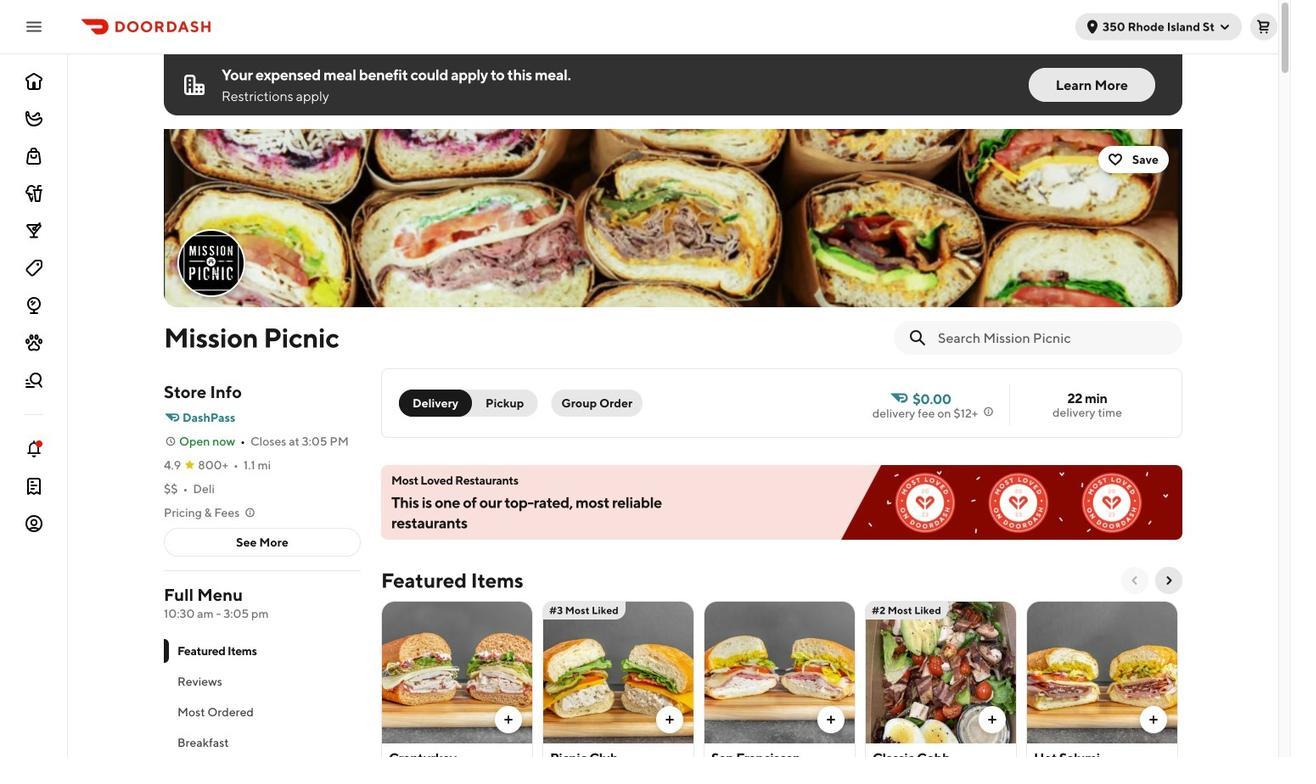 Task type: vqa. For each thing, say whether or not it's contained in the screenshot.
Picnic Club image
yes



Task type: describe. For each thing, give the bounding box(es) containing it.
hot salumi image
[[1028, 601, 1178, 744]]

Item Search search field
[[938, 329, 1169, 347]]

san franciscan image
[[705, 601, 855, 744]]

add item to cart image for picnic club image
[[663, 713, 677, 727]]

add item to cart image for san franciscan image at the bottom of page
[[825, 713, 838, 727]]

add item to cart image for cranturkey image
[[502, 713, 515, 727]]

cranturkey image
[[382, 601, 532, 744]]

0 items, open order cart image
[[1258, 20, 1271, 34]]

picnic club image
[[543, 601, 694, 744]]

add item to cart image for classic cobb image at the right bottom of the page
[[986, 713, 999, 727]]



Task type: locate. For each thing, give the bounding box(es) containing it.
2 horizontal spatial add item to cart image
[[1147, 713, 1161, 727]]

1 add item to cart image from the left
[[825, 713, 838, 727]]

2 add item to cart image from the left
[[986, 713, 999, 727]]

order methods option group
[[399, 390, 538, 417]]

open menu image
[[24, 17, 44, 37]]

0 horizontal spatial add item to cart image
[[502, 713, 515, 727]]

next button of carousel image
[[1163, 574, 1176, 588]]

1 add item to cart image from the left
[[502, 713, 515, 727]]

previous button of carousel image
[[1129, 574, 1142, 588]]

None radio
[[462, 390, 538, 417]]

add item to cart image for hot salumi image
[[1147, 713, 1161, 727]]

2 add item to cart image from the left
[[663, 713, 677, 727]]

None radio
[[399, 390, 472, 417]]

1 horizontal spatial add item to cart image
[[663, 713, 677, 727]]

add item to cart image
[[502, 713, 515, 727], [663, 713, 677, 727], [1147, 713, 1161, 727]]

add item to cart image
[[825, 713, 838, 727], [986, 713, 999, 727]]

mission picnic image
[[164, 129, 1183, 307], [179, 231, 244, 296]]

1 horizontal spatial add item to cart image
[[986, 713, 999, 727]]

3 add item to cart image from the left
[[1147, 713, 1161, 727]]

0 horizontal spatial add item to cart image
[[825, 713, 838, 727]]

classic cobb image
[[866, 601, 1016, 744]]

heading
[[381, 567, 524, 594]]



